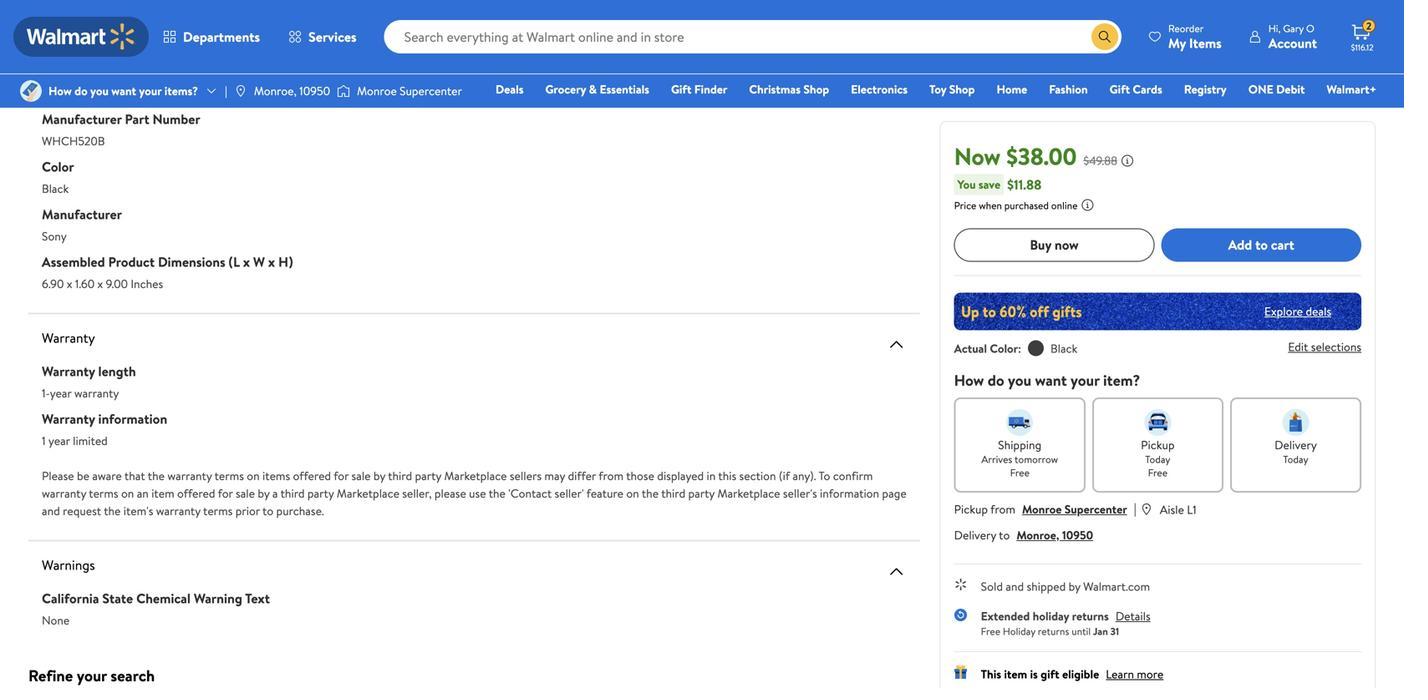 Task type: locate. For each thing, give the bounding box(es) containing it.
information down confirm on the right bottom of page
[[820, 486, 879, 502]]

third down displayed
[[661, 486, 686, 502]]

your left items?
[[139, 83, 162, 99]]

supercenter left deals link
[[400, 83, 462, 99]]

1 vertical spatial from
[[991, 501, 1016, 518]]

2 horizontal spatial marketplace
[[718, 486, 780, 502]]

0 vertical spatial sale
[[352, 468, 371, 484]]

want for item?
[[1035, 370, 1067, 391]]

0 vertical spatial you
[[90, 83, 109, 99]]

information inside please be aware that the warranty terms on items offered for sale by third party marketplace sellers may differ from those displayed in this section (if any). to confirm warranty terms on an item offered for sale by a third party marketplace seller, please use the 'contact seller' feature on the third party marketplace seller's information page and request the item's warranty terms prior to purchase.
[[820, 486, 879, 502]]

0 horizontal spatial monroe
[[357, 83, 397, 99]]

1 horizontal spatial by
[[374, 468, 385, 484]]

1 today from the left
[[1145, 452, 1170, 467]]

be
[[77, 468, 89, 484]]

and left request
[[42, 503, 60, 519]]

monroe down services dropdown button
[[357, 83, 397, 99]]

0 vertical spatial item
[[151, 486, 174, 502]]

account
[[1269, 34, 1317, 52]]

the down those
[[642, 486, 659, 502]]

1 vertical spatial item
[[1004, 666, 1027, 683]]

those
[[626, 468, 654, 484]]

1 vertical spatial year
[[48, 433, 70, 449]]

to down pickup from monroe supercenter | at right bottom
[[999, 527, 1010, 544]]

delivery down intent image for delivery
[[1275, 437, 1317, 453]]

1
[[42, 433, 46, 449]]

today down intent image for pickup at the bottom right of the page
[[1145, 452, 1170, 467]]

1 vertical spatial supercenter
[[1065, 501, 1127, 518]]

marketplace
[[444, 468, 507, 484], [337, 486, 399, 502], [718, 486, 780, 502]]

an
[[137, 486, 149, 502]]

1 vertical spatial monroe
[[1022, 501, 1062, 518]]

manufacturer
[[42, 110, 122, 128], [42, 205, 122, 224]]

x right (l
[[243, 253, 250, 271]]

fashion
[[1049, 81, 1088, 97]]

0 vertical spatial black
[[42, 181, 69, 197]]

1 warranty from the top
[[42, 329, 95, 347]]

0 vertical spatial manufacturer
[[42, 110, 122, 128]]

1 vertical spatial |
[[1134, 500, 1137, 518]]

| left the aisle
[[1134, 500, 1137, 518]]

1 horizontal spatial 10950
[[1062, 527, 1093, 544]]

from inside pickup from monroe supercenter |
[[991, 501, 1016, 518]]

chemical
[[136, 590, 191, 608]]

0 vertical spatial information
[[98, 410, 167, 428]]

year right 1
[[48, 433, 70, 449]]

gary
[[1283, 21, 1304, 36]]

1 horizontal spatial to
[[999, 527, 1010, 544]]

to inside button
[[1255, 236, 1268, 254]]

that
[[124, 468, 145, 484]]

gift left finder
[[671, 81, 692, 97]]

0 vertical spatial terms
[[214, 468, 244, 484]]

Search search field
[[384, 20, 1122, 53]]

warranty up warranty information
[[74, 385, 119, 402]]

shop right the christmas
[[804, 81, 829, 97]]

pickup inside pickup from monroe supercenter |
[[954, 501, 988, 518]]

0 horizontal spatial black
[[42, 181, 69, 197]]

 image left monroe, 10950
[[234, 84, 247, 98]]

to down "a"
[[262, 503, 273, 519]]

returns left 31
[[1072, 608, 1109, 625]]

2 gift from the left
[[1110, 81, 1130, 97]]

1 vertical spatial you
[[1008, 370, 1032, 391]]

monroe, down pickup from monroe supercenter | at right bottom
[[1017, 527, 1059, 544]]

pickup down the arrives
[[954, 501, 988, 518]]

party up seller,
[[415, 468, 441, 484]]

now
[[954, 140, 1001, 173]]

1 vertical spatial terms
[[89, 486, 118, 502]]

1 vertical spatial to
[[262, 503, 273, 519]]

1 horizontal spatial free
[[1010, 466, 1030, 480]]

now $38.00
[[954, 140, 1077, 173]]

style
[[112, 15, 141, 33]]

| right items?
[[225, 83, 227, 99]]

california
[[42, 590, 99, 608]]

today inside 'delivery today'
[[1283, 452, 1309, 467]]

0 horizontal spatial  image
[[234, 84, 247, 98]]

to
[[1255, 236, 1268, 254], [262, 503, 273, 519], [999, 527, 1010, 544]]

1 year limited
[[42, 433, 108, 449]]

aisle l1
[[1160, 502, 1197, 518]]

0 vertical spatial 10950
[[299, 83, 330, 99]]

0 horizontal spatial today
[[1145, 452, 1170, 467]]

1 horizontal spatial and
[[1006, 579, 1024, 595]]

black up sony
[[42, 181, 69, 197]]

the right the use
[[489, 486, 506, 502]]

0 horizontal spatial free
[[981, 625, 1001, 639]]

section
[[739, 468, 776, 484]]

want
[[111, 83, 136, 99], [1035, 370, 1067, 391]]

now
[[1055, 236, 1079, 254]]

add to cart
[[1228, 236, 1295, 254]]

pickup down intent image for pickup at the bottom right of the page
[[1141, 437, 1175, 453]]

1 vertical spatial your
[[1071, 370, 1100, 391]]

search
[[111, 666, 155, 687]]

1 vertical spatial want
[[1035, 370, 1067, 391]]

edit
[[1288, 339, 1308, 355]]

1 headphone from the top
[[42, 15, 109, 33]]

marketplace down the section
[[718, 486, 780, 502]]

1 horizontal spatial delivery
[[1275, 437, 1317, 453]]

gift left 'cards'
[[1110, 81, 1130, 97]]

|
[[225, 83, 227, 99], [1134, 500, 1137, 518]]

for
[[334, 468, 349, 484], [218, 486, 233, 502]]

0 vertical spatial |
[[225, 83, 227, 99]]

1 horizontal spatial party
[[415, 468, 441, 484]]

warranty up 1 year limited at the bottom left
[[42, 410, 95, 428]]

extended holiday returns details free holiday returns until jan 31
[[981, 608, 1151, 639]]

0 vertical spatial by
[[374, 468, 385, 484]]

1 horizontal spatial do
[[988, 370, 1004, 391]]

returns left until
[[1038, 625, 1069, 639]]

length
[[98, 362, 136, 381]]

1 horizontal spatial on
[[247, 468, 260, 484]]

warranty
[[42, 329, 95, 347], [42, 362, 95, 381], [42, 410, 95, 428]]

0 horizontal spatial third
[[281, 486, 305, 502]]

on down those
[[626, 486, 639, 502]]

:
[[1018, 340, 1021, 357]]

details
[[1116, 608, 1151, 625]]

1 horizontal spatial gift
[[1110, 81, 1130, 97]]

2 warranty from the top
[[42, 362, 95, 381]]

terms
[[214, 468, 244, 484], [89, 486, 118, 502], [203, 503, 233, 519]]

free up the aisle
[[1148, 466, 1168, 480]]

sale
[[352, 468, 371, 484], [236, 486, 255, 502]]

today inside "pickup today free"
[[1145, 452, 1170, 467]]

1 vertical spatial headphone
[[42, 62, 109, 81]]

shop right toy
[[949, 81, 975, 97]]

color inside headphone style on-ear headphone type headphones manufacturer part number whch520b color black manufacturer sony assembled product dimensions (l x w x h) 6.90 x 1.60 x 9.00 inches
[[42, 158, 74, 176]]

item?
[[1103, 370, 1140, 391]]

gift
[[1041, 666, 1060, 683]]

how down actual
[[954, 370, 984, 391]]

terms up prior
[[214, 468, 244, 484]]

1 horizontal spatial supercenter
[[1065, 501, 1127, 518]]

headphone up ear
[[42, 15, 109, 33]]

marketplace up the use
[[444, 468, 507, 484]]

0 horizontal spatial offered
[[177, 486, 215, 502]]

1 vertical spatial pickup
[[954, 501, 988, 518]]

black up how do you want your item?
[[1051, 340, 1078, 357]]

free left holiday at the bottom right
[[981, 625, 1001, 639]]

1 horizontal spatial from
[[991, 501, 1016, 518]]

on left items
[[247, 468, 260, 484]]

headphone
[[42, 15, 109, 33], [42, 62, 109, 81]]

registry link
[[1177, 80, 1234, 98]]

free down shipping
[[1010, 466, 1030, 480]]

item left is
[[1004, 666, 1027, 683]]

third up seller,
[[388, 468, 412, 484]]

gift cards link
[[1102, 80, 1170, 98]]

delivery
[[1275, 437, 1317, 453], [954, 527, 996, 544]]

2 horizontal spatial to
[[1255, 236, 1268, 254]]

monroe supercenter
[[357, 83, 462, 99]]

and inside please be aware that the warranty terms on items offered for sale by third party marketplace sellers may differ from those displayed in this section (if any). to confirm warranty terms on an item offered for sale by a third party marketplace seller, please use the 'contact seller' feature on the third party marketplace seller's information page and request the item's warranty terms prior to purchase.
[[42, 503, 60, 519]]

0 horizontal spatial gift
[[671, 81, 692, 97]]

1.60
[[75, 276, 95, 292]]

your
[[139, 83, 162, 99], [1071, 370, 1100, 391], [77, 666, 107, 687]]

1 vertical spatial by
[[258, 486, 270, 502]]

departments button
[[149, 17, 274, 57]]

ear
[[62, 38, 79, 54]]

0 vertical spatial offered
[[293, 468, 331, 484]]

want down type
[[111, 83, 136, 99]]

and right sold on the bottom of the page
[[1006, 579, 1024, 595]]

2 horizontal spatial your
[[1071, 370, 1100, 391]]

1 vertical spatial manufacturer
[[42, 205, 122, 224]]

toy shop
[[929, 81, 975, 97]]

deals link
[[488, 80, 531, 98]]

x right 1.60
[[97, 276, 103, 292]]

confirm
[[833, 468, 873, 484]]

offered right an
[[177, 486, 215, 502]]

color right actual
[[990, 340, 1018, 357]]

delivery for today
[[1275, 437, 1317, 453]]

0 horizontal spatial sale
[[236, 486, 255, 502]]

0 horizontal spatial for
[[218, 486, 233, 502]]

0 vertical spatial want
[[111, 83, 136, 99]]

do down "actual color :"
[[988, 370, 1004, 391]]

item right an
[[151, 486, 174, 502]]

0 horizontal spatial do
[[75, 83, 88, 99]]

want left 'item?'
[[1035, 370, 1067, 391]]

10950 down monroe supercenter 'button'
[[1062, 527, 1093, 544]]

manufacturer up whch520b
[[42, 110, 122, 128]]

0 horizontal spatial how
[[48, 83, 72, 99]]

party down the in
[[688, 486, 715, 502]]

'contact
[[508, 486, 552, 502]]

marketplace left seller,
[[337, 486, 399, 502]]

2 today from the left
[[1283, 452, 1309, 467]]

supercenter inside pickup from monroe supercenter |
[[1065, 501, 1127, 518]]

gifting made easy image
[[954, 666, 968, 679]]

warranty
[[74, 385, 119, 402], [167, 468, 212, 484], [42, 486, 86, 502], [156, 503, 201, 519]]

year inside warranty length 1-year warranty
[[50, 385, 72, 402]]

page
[[882, 486, 907, 502]]

manufacturer up sony
[[42, 205, 122, 224]]

tomorrow
[[1015, 452, 1058, 467]]

gift finder link
[[664, 80, 735, 98]]

delivery for to
[[954, 527, 996, 544]]

0 vertical spatial warranty
[[42, 329, 95, 347]]

color down whch520b
[[42, 158, 74, 176]]

monroe, down services dropdown button
[[254, 83, 297, 99]]

0 horizontal spatial your
[[77, 666, 107, 687]]

warranty up 1-
[[42, 362, 95, 381]]

1 vertical spatial information
[[820, 486, 879, 502]]

gift cards
[[1110, 81, 1162, 97]]

0 vertical spatial do
[[75, 83, 88, 99]]

1 vertical spatial delivery
[[954, 527, 996, 544]]

any).
[[793, 468, 816, 484]]

o
[[1306, 21, 1315, 36]]

by
[[374, 468, 385, 484], [258, 486, 270, 502], [1069, 579, 1081, 595]]

headphone up headphones
[[42, 62, 109, 81]]

1 vertical spatial how
[[954, 370, 984, 391]]

on left an
[[121, 486, 134, 502]]

do
[[75, 83, 88, 99], [988, 370, 1004, 391]]

to for delivery
[[999, 527, 1010, 544]]

2 manufacturer from the top
[[42, 205, 122, 224]]

to
[[819, 468, 830, 484]]

you
[[958, 176, 976, 192]]

monroe
[[357, 83, 397, 99], [1022, 501, 1062, 518]]

$116.12
[[1351, 42, 1374, 53]]

none
[[42, 613, 70, 629]]

use
[[469, 486, 486, 502]]

warranty for warranty information
[[42, 410, 95, 428]]

1 horizontal spatial you
[[1008, 370, 1032, 391]]

today for pickup
[[1145, 452, 1170, 467]]

0 horizontal spatial from
[[599, 468, 624, 484]]

 image
[[337, 83, 350, 99], [234, 84, 247, 98]]

services button
[[274, 17, 371, 57]]

shipping
[[998, 437, 1042, 453]]

until
[[1072, 625, 1091, 639]]

free inside extended holiday returns details free holiday returns until jan 31
[[981, 625, 1001, 639]]

year up 1 year limited at the bottom left
[[50, 385, 72, 402]]

warranty inside warranty length 1-year warranty
[[42, 362, 95, 381]]

2 vertical spatial to
[[999, 527, 1010, 544]]

terms left prior
[[203, 503, 233, 519]]

monroe up the monroe, 10950 button
[[1022, 501, 1062, 518]]

 image
[[20, 80, 42, 102]]

warranty for warranty
[[42, 329, 95, 347]]

1 horizontal spatial monroe
[[1022, 501, 1062, 518]]

gift finder
[[671, 81, 727, 97]]

3 warranty from the top
[[42, 410, 95, 428]]

h)
[[278, 253, 293, 271]]

0 vertical spatial year
[[50, 385, 72, 402]]

supercenter up the monroe, 10950 button
[[1065, 501, 1127, 518]]

for left "a"
[[218, 486, 233, 502]]

black
[[42, 181, 69, 197], [1051, 340, 1078, 357]]

third right "a"
[[281, 486, 305, 502]]

your left search
[[77, 666, 107, 687]]

to left cart
[[1255, 236, 1268, 254]]

x left 1.60
[[67, 276, 72, 292]]

x
[[243, 253, 250, 271], [268, 253, 275, 271], [67, 276, 72, 292], [97, 276, 103, 292]]

1 shop from the left
[[804, 81, 829, 97]]

may
[[544, 468, 565, 484]]

your left 'item?'
[[1071, 370, 1100, 391]]

1 vertical spatial warranty
[[42, 362, 95, 381]]

0 vertical spatial and
[[42, 503, 60, 519]]

warranty up warranty length 1-year warranty
[[42, 329, 95, 347]]

learn
[[1106, 666, 1134, 683]]

1 gift from the left
[[671, 81, 692, 97]]

0 horizontal spatial party
[[308, 486, 334, 502]]

 image for monroe, 10950
[[234, 84, 247, 98]]

party up purchase.
[[308, 486, 334, 502]]

for right items
[[334, 468, 349, 484]]

0 horizontal spatial shop
[[804, 81, 829, 97]]

from up feature
[[599, 468, 624, 484]]

0 vertical spatial delivery
[[1275, 437, 1317, 453]]

1 horizontal spatial black
[[1051, 340, 1078, 357]]

pickup for pickup from monroe supercenter |
[[954, 501, 988, 518]]

walmart image
[[27, 23, 135, 50]]

0 horizontal spatial information
[[98, 410, 167, 428]]

0 vertical spatial how
[[48, 83, 72, 99]]

 image right monroe, 10950
[[337, 83, 350, 99]]

debit
[[1276, 81, 1305, 97]]

0 vertical spatial color
[[42, 158, 74, 176]]

1 horizontal spatial information
[[820, 486, 879, 502]]

from up delivery to monroe, 10950
[[991, 501, 1016, 518]]

0 vertical spatial pickup
[[1141, 437, 1175, 453]]

10950 down services dropdown button
[[299, 83, 330, 99]]

do down ear
[[75, 83, 88, 99]]

terms down aware at the left of the page
[[89, 486, 118, 502]]

2 shop from the left
[[949, 81, 975, 97]]

you
[[90, 83, 109, 99], [1008, 370, 1032, 391]]

fashion link
[[1042, 80, 1095, 98]]

offered right items
[[293, 468, 331, 484]]

warranty image
[[887, 335, 907, 355]]

10950
[[299, 83, 330, 99], [1062, 527, 1093, 544]]

1 vertical spatial for
[[218, 486, 233, 502]]

items?
[[164, 83, 198, 99]]

1 horizontal spatial sale
[[352, 468, 371, 484]]

$11.88
[[1007, 175, 1042, 194]]

0 horizontal spatial you
[[90, 83, 109, 99]]

walmart+
[[1327, 81, 1377, 97]]

1 horizontal spatial offered
[[293, 468, 331, 484]]

information up limited
[[98, 410, 167, 428]]

how down on-
[[48, 83, 72, 99]]

offered
[[293, 468, 331, 484], [177, 486, 215, 502]]

1 horizontal spatial item
[[1004, 666, 1027, 683]]

1 horizontal spatial pickup
[[1141, 437, 1175, 453]]

delivery up sold on the bottom of the page
[[954, 527, 996, 544]]

warranty right item's
[[156, 503, 201, 519]]

1 vertical spatial do
[[988, 370, 1004, 391]]

warranty inside warranty length 1-year warranty
[[74, 385, 119, 402]]

1 vertical spatial color
[[990, 340, 1018, 357]]

to for add
[[1255, 236, 1268, 254]]

today down intent image for delivery
[[1283, 452, 1309, 467]]



Task type: vqa. For each thing, say whether or not it's contained in the screenshot.


Task type: describe. For each thing, give the bounding box(es) containing it.
6.90
[[42, 276, 64, 292]]

0 horizontal spatial marketplace
[[337, 486, 399, 502]]

number
[[153, 110, 200, 128]]

1 horizontal spatial returns
[[1072, 608, 1109, 625]]

pickup for pickup today free
[[1141, 437, 1175, 453]]

up to sixty percent off deals. shop now. image
[[954, 293, 1362, 330]]

9.00
[[106, 276, 128, 292]]

do for how do you want your items?
[[75, 83, 88, 99]]

text
[[245, 590, 270, 608]]

you save $11.88
[[958, 175, 1042, 194]]

selections
[[1311, 339, 1362, 355]]

1 vertical spatial monroe,
[[1017, 527, 1059, 544]]

today for delivery
[[1283, 452, 1309, 467]]

christmas
[[749, 81, 801, 97]]

shop for christmas shop
[[804, 81, 829, 97]]

add to cart button
[[1161, 228, 1362, 262]]

aisle
[[1160, 502, 1184, 518]]

sold and shipped by walmart.com
[[981, 579, 1150, 595]]

legal information image
[[1081, 198, 1094, 212]]

assembled
[[42, 253, 105, 271]]

product
[[108, 253, 155, 271]]

2
[[1366, 19, 1372, 33]]

actual color :
[[954, 340, 1021, 357]]

0 horizontal spatial |
[[225, 83, 227, 99]]

0 horizontal spatial monroe,
[[254, 83, 297, 99]]

monroe supercenter button
[[1022, 501, 1127, 518]]

sold
[[981, 579, 1003, 595]]

how for how do you want your items?
[[48, 83, 72, 99]]

type
[[112, 62, 139, 81]]

grocery & essentials link
[[538, 80, 657, 98]]

0 horizontal spatial on
[[121, 486, 134, 502]]

explore
[[1265, 303, 1303, 320]]

a
[[272, 486, 278, 502]]

2 vertical spatial terms
[[203, 503, 233, 519]]

2 vertical spatial your
[[77, 666, 107, 687]]

warnings
[[42, 556, 95, 575]]

warranty down please
[[42, 486, 86, 502]]

1 horizontal spatial for
[[334, 468, 349, 484]]

electronics link
[[843, 80, 915, 98]]

intent image for pickup image
[[1145, 409, 1171, 436]]

pickup today free
[[1141, 437, 1175, 480]]

your for items?
[[139, 83, 162, 99]]

more
[[1137, 666, 1164, 683]]

part
[[125, 110, 149, 128]]

headphone style on-ear headphone type headphones manufacturer part number whch520b color black manufacturer sony assembled product dimensions (l x w x h) 6.90 x 1.60 x 9.00 inches
[[42, 15, 293, 292]]

you for how do you want your item?
[[1008, 370, 1032, 391]]

reorder
[[1168, 21, 1204, 36]]

1 vertical spatial offered
[[177, 486, 215, 502]]

2 headphone from the top
[[42, 62, 109, 81]]

refine
[[28, 666, 73, 687]]

delivery to monroe, 10950
[[954, 527, 1093, 544]]

to inside please be aware that the warranty terms on items offered for sale by third party marketplace sellers may differ from those displayed in this section (if any). to confirm warranty terms on an item offered for sale by a third party marketplace seller, please use the 'contact seller' feature on the third party marketplace seller's information page and request the item's warranty terms prior to purchase.
[[262, 503, 273, 519]]

whch520b
[[42, 133, 105, 149]]

warranty for warranty length 1-year warranty
[[42, 362, 95, 381]]

the left item's
[[104, 503, 121, 519]]

finder
[[694, 81, 727, 97]]

home
[[997, 81, 1027, 97]]

displayed
[[657, 468, 704, 484]]

learn more about strikethrough prices image
[[1121, 154, 1134, 167]]

warranty right that
[[167, 468, 212, 484]]

 image for monroe supercenter
[[337, 83, 350, 99]]

this
[[718, 468, 737, 484]]

when
[[979, 198, 1002, 213]]

intent image for shipping image
[[1007, 409, 1033, 436]]

0 horizontal spatial supercenter
[[400, 83, 462, 99]]

electronics
[[851, 81, 908, 97]]

free inside shipping arrives tomorrow free
[[1010, 466, 1030, 480]]

cart
[[1271, 236, 1295, 254]]

walmart.com
[[1083, 579, 1150, 595]]

search icon image
[[1098, 30, 1112, 43]]

learn more button
[[1106, 666, 1164, 683]]

please
[[42, 468, 74, 484]]

0 vertical spatial monroe
[[357, 83, 397, 99]]

headphones
[[42, 85, 105, 102]]

1 horizontal spatial marketplace
[[444, 468, 507, 484]]

do for how do you want your item?
[[988, 370, 1004, 391]]

dimensions
[[158, 253, 225, 271]]

shop for toy shop
[[949, 81, 975, 97]]

want for items?
[[111, 83, 136, 99]]

buy now button
[[954, 228, 1155, 262]]

departments
[[183, 28, 260, 46]]

1 horizontal spatial third
[[388, 468, 412, 484]]

you for how do you want your items?
[[90, 83, 109, 99]]

2 horizontal spatial by
[[1069, 579, 1081, 595]]

gift for gift finder
[[671, 81, 692, 97]]

holiday
[[1003, 625, 1036, 639]]

x right w
[[268, 253, 275, 271]]

one debit link
[[1241, 80, 1313, 98]]

your for item?
[[1071, 370, 1100, 391]]

deals
[[496, 81, 524, 97]]

1 manufacturer from the top
[[42, 110, 122, 128]]

0 horizontal spatial by
[[258, 486, 270, 502]]

shipping arrives tomorrow free
[[982, 437, 1058, 480]]

is
[[1030, 666, 1038, 683]]

grocery
[[545, 81, 586, 97]]

walmart+ link
[[1319, 80, 1384, 98]]

monroe inside pickup from monroe supercenter |
[[1022, 501, 1062, 518]]

toy shop link
[[922, 80, 983, 98]]

please
[[434, 486, 466, 502]]

essentials
[[600, 81, 649, 97]]

black inside headphone style on-ear headphone type headphones manufacturer part number whch520b color black manufacturer sony assembled product dimensions (l x w x h) 6.90 x 1.60 x 9.00 inches
[[42, 181, 69, 197]]

2 horizontal spatial third
[[661, 486, 686, 502]]

intent image for delivery image
[[1283, 409, 1309, 436]]

cards
[[1133, 81, 1162, 97]]

(l
[[229, 253, 240, 271]]

sellers
[[510, 468, 542, 484]]

california state chemical warning text none
[[42, 590, 270, 629]]

1 vertical spatial 10950
[[1062, 527, 1093, 544]]

eligible
[[1062, 666, 1099, 683]]

explore deals link
[[1258, 297, 1338, 326]]

online
[[1051, 198, 1078, 213]]

seller'
[[555, 486, 584, 502]]

1 vertical spatial and
[[1006, 579, 1024, 595]]

aware
[[92, 468, 122, 484]]

items
[[1189, 34, 1222, 52]]

free inside "pickup today free"
[[1148, 466, 1168, 480]]

buy now
[[1030, 236, 1079, 254]]

Walmart Site-Wide search field
[[384, 20, 1122, 53]]

hi,
[[1269, 21, 1281, 36]]

gift for gift cards
[[1110, 81, 1130, 97]]

save
[[979, 176, 1001, 192]]

explore deals
[[1265, 303, 1332, 320]]

services
[[309, 28, 357, 46]]

monroe, 10950
[[254, 83, 330, 99]]

1 vertical spatial black
[[1051, 340, 1078, 357]]

warnings image
[[887, 562, 907, 582]]

shipped
[[1027, 579, 1066, 595]]

how for how do you want your item?
[[954, 370, 984, 391]]

on-
[[42, 38, 62, 54]]

&
[[589, 81, 597, 97]]

seller,
[[402, 486, 432, 502]]

2 horizontal spatial party
[[688, 486, 715, 502]]

from inside please be aware that the warranty terms on items offered for sale by third party marketplace sellers may differ from those displayed in this section (if any). to confirm warranty terms on an item offered for sale by a third party marketplace seller, please use the 'contact seller' feature on the third party marketplace seller's information page and request the item's warranty terms prior to purchase.
[[599, 468, 624, 484]]

arrives
[[982, 452, 1012, 467]]

details button
[[1116, 608, 1151, 625]]

monroe, 10950 button
[[1017, 527, 1093, 544]]

item inside please be aware that the warranty terms on items offered for sale by third party marketplace sellers may differ from those displayed in this section (if any). to confirm warranty terms on an item offered for sale by a third party marketplace seller, please use the 'contact seller' feature on the third party marketplace seller's information page and request the item's warranty terms prior to purchase.
[[151, 486, 174, 502]]

2 horizontal spatial on
[[626, 486, 639, 502]]

0 horizontal spatial returns
[[1038, 625, 1069, 639]]

differ
[[568, 468, 596, 484]]

the right that
[[148, 468, 165, 484]]

deals
[[1306, 303, 1332, 320]]

this
[[981, 666, 1001, 683]]



